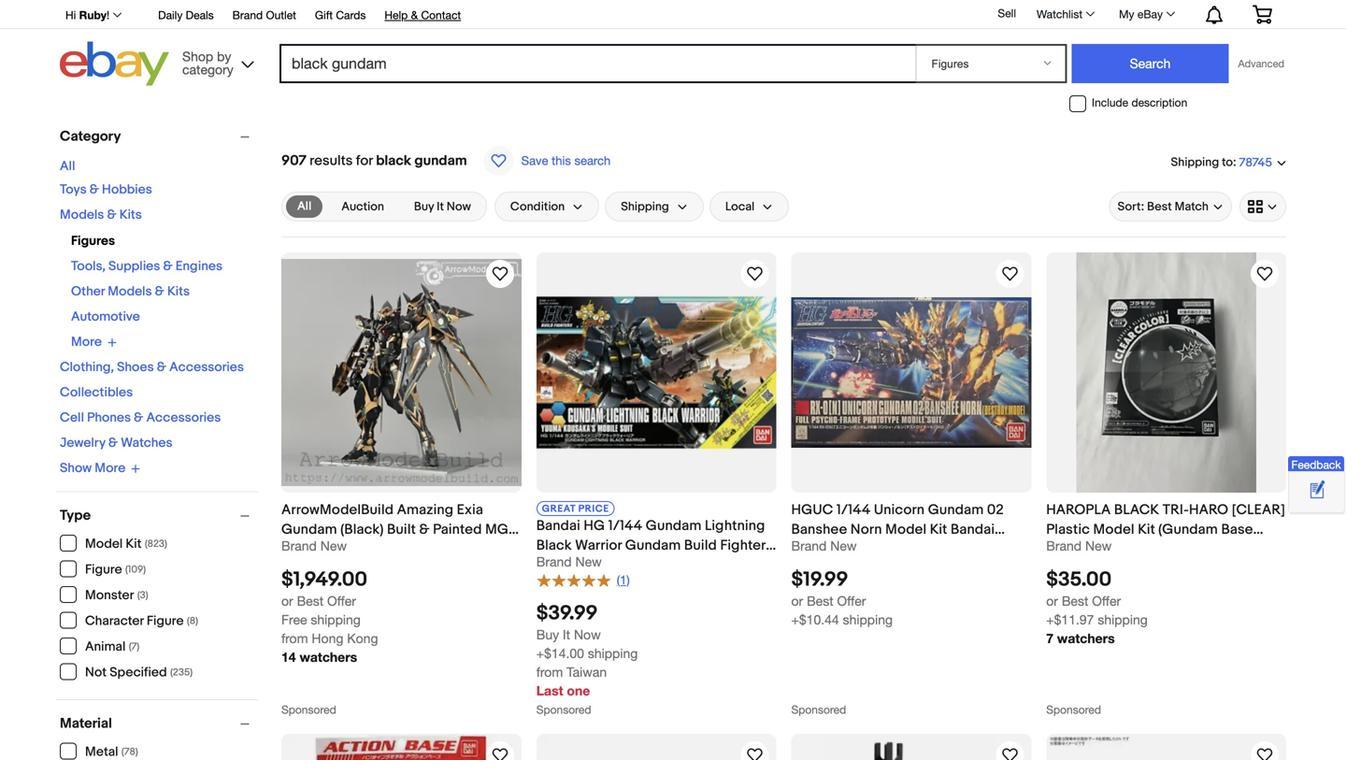 Task type: vqa. For each thing, say whether or not it's contained in the screenshot.
ArtToFrames
no



Task type: describe. For each thing, give the bounding box(es) containing it.
[clear]
[[1232, 501, 1285, 518]]

collectibles
[[60, 385, 133, 401]]

great
[[542, 503, 576, 515]]

to
[[1222, 155, 1233, 170]]

arrowmodelbuild amazing exia gundam (black) built & painted mg 1/100 model kit image
[[281, 259, 521, 486]]

brand inside the account navigation
[[232, 8, 263, 22]]

models & kits
[[60, 207, 142, 223]]

sell link
[[989, 7, 1025, 20]]

it inside $39.99 buy it now +$14.00 shipping from taiwan last one
[[563, 627, 570, 642]]

gundam
[[414, 152, 467, 169]]

or for $19.99
[[791, 593, 803, 609]]

kit inside great price bandai hg 1/144 gundam lightning black warrior gundam build fighters model kit
[[581, 556, 598, 573]]

watch bandai hobby action base 2 display stand (1/144 scale), black gundam image
[[999, 744, 1021, 760]]

(1)
[[617, 572, 630, 587]]

include description
[[1092, 96, 1187, 109]]

!
[[107, 8, 109, 22]]

hg the witch from mercury #007 gundam pharact 1/144 model kit bandai hobby image
[[1046, 734, 1286, 760]]

kit (gundam
[[1138, 521, 1218, 538]]

warrior
[[575, 537, 622, 554]]

black
[[536, 537, 572, 554]]

gift
[[315, 8, 333, 22]]

sort: best match button
[[1109, 192, 1232, 222]]

$19.99 or best offer +$10.44 shipping
[[791, 567, 893, 627]]

best for $19.99
[[807, 593, 834, 609]]

buy inside $39.99 buy it now +$14.00 shipping from taiwan last one
[[536, 627, 559, 642]]

shop by category button
[[174, 42, 258, 82]]

shipping for $39.99
[[588, 645, 638, 661]]

watch hg the witch from mercury #007 gundam pharact 1/144 model kit bandai hobby image
[[1254, 744, 1276, 760]]

(235)
[[170, 667, 193, 679]]

by
[[217, 49, 231, 64]]

shipping for $19.99
[[843, 612, 893, 627]]

offer for $1,949.00
[[327, 593, 356, 609]]

engines
[[176, 258, 223, 274]]

hong
[[312, 630, 343, 646]]

free
[[281, 612, 307, 627]]

watchers inside $35.00 or best offer +$11.97 shipping 7 watchers
[[1057, 630, 1115, 646]]

show more
[[60, 460, 125, 476]]

advanced link
[[1229, 45, 1284, 82]]

character figure (8)
[[85, 613, 198, 629]]

watch hguc 1/144 unicorn gundam 02 banshee norn model kit bandai hobby🔥 on sale image
[[999, 263, 1021, 285]]

brand for $35.00
[[1046, 538, 1082, 553]]

0 vertical spatial more
[[71, 334, 102, 350]]

new for $19.99
[[830, 538, 857, 553]]

one
[[567, 683, 590, 698]]

listing options selector. gallery view selected. image
[[1248, 199, 1278, 214]]

bandai hg 1/144 gundam lightning black warrior gundam build fighters model kit heading
[[536, 517, 776, 573]]

brand new for $35.00
[[1046, 538, 1112, 553]]

contact
[[421, 8, 461, 22]]

category button
[[60, 128, 258, 145]]

shipping for $1,949.00
[[311, 612, 361, 627]]

(109)
[[125, 564, 146, 576]]

$1,949.00
[[281, 567, 367, 592]]

monster
[[85, 588, 134, 603]]

& left engines
[[163, 258, 173, 274]]

animal (7)
[[85, 639, 140, 655]]

unicorn
[[874, 501, 925, 518]]

gundam inside hguc 1/144 unicorn gundam 02 banshee norn model kit bandai hobby🔥 on sale
[[928, 501, 984, 518]]

sort: best match
[[1118, 199, 1209, 214]]

arrowmodelbuild amazing exia gundam (black) built & painted mg 1/100 model kit
[[281, 501, 509, 557]]

collectibles link
[[60, 385, 133, 401]]

figures
[[71, 233, 115, 249]]

bandai inside great price bandai hg 1/144 gundam lightning black warrior gundam build fighters model kit
[[536, 517, 580, 534]]

0 horizontal spatial kits
[[119, 207, 142, 223]]

hguc 1/144 unicorn gundam 02 banshee norn model kit bandai hobby🔥 on sale heading
[[791, 501, 1005, 557]]

outlet
[[266, 8, 296, 22]]

bandai hg 1/144 gundam lightning black warrior gundam build fighters model kit link
[[536, 516, 776, 573]]

now inside $39.99 buy it now +$14.00 shipping from taiwan last one
[[574, 627, 601, 642]]

arrowmodelbuild amazing exia gundam (black) built & painted mg 1/100 model kit link
[[281, 500, 521, 557]]

watch bandai action base #4 black (for 1/100 gundam) model kit bandai hobby image
[[489, 744, 511, 760]]

amazing
[[397, 501, 454, 518]]

banshee
[[791, 521, 847, 538]]

0 horizontal spatial models
[[60, 207, 104, 223]]

or for $1,949.00
[[281, 593, 293, 609]]

1 vertical spatial accessories
[[146, 410, 221, 426]]

my ebay
[[1119, 7, 1163, 21]]

category
[[182, 62, 233, 77]]

it inside buy it now link
[[437, 199, 444, 214]]

buy it now
[[414, 199, 471, 214]]

All selected text field
[[297, 198, 311, 215]]

built
[[387, 521, 416, 538]]

1 vertical spatial figure
[[147, 613, 184, 629]]

type button
[[60, 507, 258, 524]]

plastic
[[1046, 521, 1090, 538]]

clothing, shoes & accessories link
[[60, 359, 244, 375]]

0 vertical spatial all
[[60, 158, 75, 174]]

907 results for black gundam
[[281, 152, 467, 169]]

watchers inside $1,949.00 or best offer free shipping from hong kong 14 watchers
[[300, 649, 357, 665]]

0 vertical spatial accessories
[[169, 359, 244, 375]]

account navigation
[[55, 0, 1286, 29]]

from for $1,949.00
[[281, 630, 308, 646]]

kong
[[347, 630, 378, 646]]

1 vertical spatial more
[[95, 460, 125, 476]]

best inside sort: best match dropdown button
[[1147, 199, 1172, 214]]

shipping for shipping
[[621, 199, 669, 214]]

ruby
[[79, 8, 107, 22]]

show more button
[[60, 460, 140, 476]]

shipping button
[[605, 192, 704, 222]]

cell phones & accessories link
[[60, 410, 221, 426]]

arrowmodelbuild amazing exia gundam (black) built & painted mg 1/100 model kit heading
[[281, 501, 519, 557]]

animal
[[85, 639, 126, 655]]

haropla black tri-haro [clear] plastic model kit (gundam base limited) heading
[[1046, 501, 1285, 557]]

& down tools, supplies & engines link
[[155, 284, 164, 300]]

daily deals
[[158, 8, 214, 22]]

model up figure (109)
[[85, 536, 123, 552]]

& right toys
[[90, 182, 99, 198]]

(7)
[[129, 641, 140, 653]]

new for $35.00
[[1085, 538, 1112, 553]]

1/144 inside hguc 1/144 unicorn gundam 02 banshee norn model kit bandai hobby🔥 on sale
[[837, 501, 871, 518]]

bandai hg 1/144 gundam lightning black warrior gundam build fighters model kit image
[[536, 252, 776, 492]]

this
[[552, 153, 571, 168]]

toys
[[60, 182, 87, 198]]

sort:
[[1118, 199, 1144, 214]]

02
[[987, 501, 1004, 518]]

+$11.97
[[1046, 612, 1094, 627]]

daily
[[158, 8, 183, 22]]

hi
[[65, 8, 76, 22]]

& down toys & hobbies
[[107, 207, 117, 223]]

watch haropla black tri-haro [clear] plastic model kit (gundam base limited) image
[[1254, 263, 1276, 285]]

0 vertical spatial now
[[447, 199, 471, 214]]

haro
[[1189, 501, 1229, 518]]

0 horizontal spatial buy
[[414, 199, 434, 214]]

haropla
[[1046, 501, 1111, 518]]

help & contact
[[385, 8, 461, 22]]

$39.99
[[536, 601, 598, 625]]

& inside the account navigation
[[411, 8, 418, 22]]

78745
[[1239, 156, 1272, 170]]

your shopping cart image
[[1252, 5, 1273, 24]]

sale
[[873, 541, 902, 557]]

hobby🔥
[[791, 541, 848, 557]]

shipping to : 78745
[[1171, 155, 1272, 170]]



Task type: locate. For each thing, give the bounding box(es) containing it.
gundam left 02
[[928, 501, 984, 518]]

all link down 907
[[286, 195, 323, 218]]

new for $1,949.00
[[320, 538, 347, 553]]

brand
[[232, 8, 263, 22], [281, 538, 317, 553], [791, 538, 827, 553], [1046, 538, 1082, 553], [536, 554, 572, 569]]

all down 907
[[297, 199, 311, 214]]

+$10.44
[[791, 612, 839, 627]]

&
[[411, 8, 418, 22], [90, 182, 99, 198], [107, 207, 117, 223], [163, 258, 173, 274], [155, 284, 164, 300], [157, 359, 166, 375], [134, 410, 143, 426], [108, 435, 118, 451], [419, 521, 430, 538]]

14
[[281, 649, 296, 665]]

shipping inside dropdown button
[[621, 199, 669, 214]]

1 vertical spatial from
[[536, 664, 563, 679]]

tools,
[[71, 258, 106, 274]]

save
[[521, 153, 548, 168]]

brand up '(1)' link
[[536, 554, 572, 569]]

buy down gundam
[[414, 199, 434, 214]]

daily deals link
[[158, 6, 214, 26]]

0 vertical spatial buy
[[414, 199, 434, 214]]

+$14.00
[[536, 645, 584, 661]]

automotive
[[71, 309, 140, 325]]

kits down engines
[[167, 284, 190, 300]]

base
[[1221, 521, 1253, 538]]

watchers down hong
[[300, 649, 357, 665]]

& up watches
[[134, 410, 143, 426]]

1 vertical spatial all
[[297, 199, 311, 214]]

from inside $39.99 buy it now +$14.00 shipping from taiwan last one
[[536, 664, 563, 679]]

it down gundam
[[437, 199, 444, 214]]

buy
[[414, 199, 434, 214], [536, 627, 559, 642]]

$35.00 or best offer +$11.97 shipping 7 watchers
[[1046, 567, 1148, 646]]

offer down $35.00
[[1092, 593, 1121, 609]]

0 horizontal spatial all
[[60, 158, 75, 174]]

offer down $1,949.00
[[327, 593, 356, 609]]

type
[[60, 507, 91, 524]]

all up toys
[[60, 158, 75, 174]]

description
[[1132, 96, 1187, 109]]

specified
[[110, 665, 167, 681]]

2 horizontal spatial offer
[[1092, 593, 1121, 609]]

more down jewelry & watches link
[[95, 460, 125, 476]]

hguc 1/144 unicorn gundam 02 banshee norn model kit bandai hobby🔥 on sale
[[791, 501, 1004, 557]]

offer inside $1,949.00 or best offer free shipping from hong kong 14 watchers
[[327, 593, 356, 609]]

haropla black tri-haro [clear] plastic model kit (gundam base limited) image
[[1076, 252, 1256, 492]]

1 horizontal spatial now
[[574, 627, 601, 642]]

shipping for shipping to : 78745
[[1171, 155, 1219, 170]]

0 horizontal spatial or
[[281, 593, 293, 609]]

or up +$11.97
[[1046, 593, 1058, 609]]

hguc 1/144 unicorn gundam 02 banshee norn model kit bandai hobby🔥 on sale image
[[791, 297, 1031, 448]]

shipping inside $19.99 or best offer +$10.44 shipping
[[843, 612, 893, 627]]

shoes
[[117, 359, 154, 375]]

0 vertical spatial watchers
[[1057, 630, 1115, 646]]

1 horizontal spatial shipping
[[1171, 155, 1219, 170]]

accessories right shoes
[[169, 359, 244, 375]]

norn
[[851, 521, 882, 538]]

best inside $1,949.00 or best offer free shipping from hong kong 14 watchers
[[297, 593, 324, 609]]

gundam inside arrowmodelbuild amazing exia gundam (black) built & painted mg 1/100 model kit
[[281, 521, 337, 538]]

bandai inside hguc 1/144 unicorn gundam 02 banshee norn model kit bandai hobby🔥 on sale
[[951, 521, 995, 538]]

1 horizontal spatial 1/144
[[837, 501, 871, 518]]

save this search button
[[478, 145, 616, 177]]

character
[[85, 613, 144, 629]]

1 horizontal spatial buy
[[536, 627, 559, 642]]

local
[[725, 199, 755, 214]]

watchers down +$11.97
[[1057, 630, 1115, 646]]

from inside $1,949.00 or best offer free shipping from hong kong 14 watchers
[[281, 630, 308, 646]]

bandai hobby action base 2 display stand (1/144 scale), black gundam image
[[827, 734, 996, 760]]

model inside "haropla black tri-haro [clear] plastic model kit (gundam base limited)"
[[1093, 521, 1135, 538]]

deals
[[186, 8, 214, 22]]

painted
[[433, 521, 482, 538]]

brand up $19.99
[[791, 538, 827, 553]]

brand new for $1,949.00
[[281, 538, 347, 553]]

0 horizontal spatial it
[[437, 199, 444, 214]]

shop by category
[[182, 49, 233, 77]]

taiwan
[[567, 664, 607, 679]]

arrowmodelbuild
[[281, 501, 394, 518]]

limited)
[[1046, 541, 1098, 557]]

or inside $1,949.00 or best offer free shipping from hong kong 14 watchers
[[281, 593, 293, 609]]

model inside hguc 1/144 unicorn gundam 02 banshee norn model kit bandai hobby🔥 on sale
[[885, 521, 927, 538]]

black
[[376, 152, 411, 169]]

for
[[356, 152, 373, 169]]

1 horizontal spatial offer
[[837, 593, 866, 609]]

0 horizontal spatial from
[[281, 630, 308, 646]]

or inside $19.99 or best offer +$10.44 shipping
[[791, 593, 803, 609]]

watch arrowmodelbuild amazing exia gundam (black) built & painted mg 1/100 model kit image
[[489, 263, 511, 285]]

1/100
[[281, 541, 315, 557]]

1 horizontal spatial all link
[[286, 195, 323, 218]]

(black)
[[340, 521, 384, 538]]

0 horizontal spatial shipping
[[621, 199, 669, 214]]

& inside arrowmodelbuild amazing exia gundam (black) built & painted mg 1/100 model kit
[[419, 521, 430, 538]]

not specified (235)
[[85, 665, 193, 681]]

material
[[60, 715, 112, 732]]

0 horizontal spatial all link
[[60, 158, 75, 174]]

haropla black tri-haro [clear] plastic model kit (gundam base limited)
[[1046, 501, 1285, 557]]

figure left (8)
[[147, 613, 184, 629]]

tools, supplies & engines link
[[71, 258, 223, 274]]

best up +$11.97
[[1062, 593, 1088, 609]]

brand outlet link
[[232, 6, 296, 26]]

shipping inside the 'shipping to : 78745'
[[1171, 155, 1219, 170]]

2 offer from the left
[[837, 593, 866, 609]]

shipping inside $1,949.00 or best offer free shipping from hong kong 14 watchers
[[311, 612, 361, 627]]

all inside 'main content'
[[297, 199, 311, 214]]

watches
[[121, 435, 172, 451]]

0 vertical spatial it
[[437, 199, 444, 214]]

kit inside hguc 1/144 unicorn gundam 02 banshee norn model kit bandai hobby🔥 on sale
[[930, 521, 947, 538]]

shop by category banner
[[55, 0, 1286, 91]]

hguc 1/144 unicorn gundam 02 banshee norn model kit bandai hobby🔥 on sale link
[[791, 500, 1031, 557]]

offer for $35.00
[[1092, 593, 1121, 609]]

1 horizontal spatial all
[[297, 199, 311, 214]]

show
[[60, 460, 92, 476]]

best for $1,949.00
[[297, 593, 324, 609]]

& right help
[[411, 8, 418, 22]]

offer down $19.99
[[837, 593, 866, 609]]

offer inside $35.00 or best offer +$11.97 shipping 7 watchers
[[1092, 593, 1121, 609]]

model inside great price bandai hg 1/144 gundam lightning black warrior gundam build fighters model kit
[[536, 556, 578, 573]]

model down the black
[[1093, 521, 1135, 538]]

& right shoes
[[157, 359, 166, 375]]

0 vertical spatial shipping
[[1171, 155, 1219, 170]]

model down "(black)"
[[319, 541, 360, 557]]

kit inside arrowmodelbuild amazing exia gundam (black) built & painted mg 1/100 model kit
[[363, 541, 381, 557]]

more button
[[71, 334, 117, 350]]

from down free
[[281, 630, 308, 646]]

it up +$14.00
[[563, 627, 570, 642]]

new up '(1)' link
[[575, 554, 602, 569]]

0 horizontal spatial offer
[[327, 593, 356, 609]]

1 vertical spatial buy
[[536, 627, 559, 642]]

gift cards
[[315, 8, 366, 22]]

1/144
[[837, 501, 871, 518], [608, 517, 643, 534]]

0 vertical spatial figure
[[85, 562, 122, 578]]

Search for anything text field
[[282, 46, 912, 81]]

1 vertical spatial shipping
[[621, 199, 669, 214]]

models down "supplies" on the top left of page
[[108, 284, 152, 300]]

best up free
[[297, 593, 324, 609]]

907
[[281, 152, 306, 169]]

model inside arrowmodelbuild amazing exia gundam (black) built & painted mg 1/100 model kit
[[319, 541, 360, 557]]

brand left the outlet
[[232, 8, 263, 22]]

best for $35.00
[[1062, 593, 1088, 609]]

hobbies
[[102, 182, 152, 198]]

0 vertical spatial all link
[[60, 158, 75, 174]]

1 horizontal spatial models
[[108, 284, 152, 300]]

shipping inside $35.00 or best offer +$11.97 shipping 7 watchers
[[1098, 612, 1148, 627]]

offer for $19.99
[[837, 593, 866, 609]]

gundam
[[928, 501, 984, 518], [646, 517, 702, 534], [281, 521, 337, 538], [625, 537, 681, 554]]

best inside $35.00 or best offer +$11.97 shipping 7 watchers
[[1062, 593, 1088, 609]]

main content
[[274, 119, 1294, 760]]

brand up $1,949.00
[[281, 538, 317, 553]]

shipping inside $39.99 buy it now +$14.00 shipping from taiwan last one
[[588, 645, 638, 661]]

now down $39.99
[[574, 627, 601, 642]]

auction
[[341, 199, 384, 214]]

clothing, shoes & accessories collectibles cell phones & accessories jewelry & watches
[[60, 359, 244, 451]]

1 or from the left
[[281, 593, 293, 609]]

best
[[1147, 199, 1172, 214], [297, 593, 324, 609], [807, 593, 834, 609], [1062, 593, 1088, 609]]

1/144 up "norn" at the bottom right
[[837, 501, 871, 518]]

or up +$10.44
[[791, 593, 803, 609]]

& down 'amazing'
[[419, 521, 430, 538]]

bandai action base #4 black (for 1/100 gundam) model kit bandai hobby image
[[281, 734, 521, 760]]

gundam up the (1)
[[625, 537, 681, 554]]

shipping up hong
[[311, 612, 361, 627]]

0 horizontal spatial watchers
[[300, 649, 357, 665]]

condition button
[[494, 192, 599, 222]]

great price bandai hg 1/144 gundam lightning black warrior gundam build fighters model kit
[[536, 503, 773, 573]]

all link up toys
[[60, 158, 75, 174]]

0 horizontal spatial now
[[447, 199, 471, 214]]

brand for $1,949.00
[[281, 538, 317, 553]]

brand new
[[281, 538, 347, 553], [791, 538, 857, 553], [1046, 538, 1112, 553], [536, 554, 602, 569]]

shop
[[182, 49, 213, 64]]

(1) link
[[536, 571, 630, 588]]

watch hg 1/144 full armor gundam (thunderbolt anime color) model kit bandai hobby image
[[744, 744, 766, 760]]

shipping for $35.00
[[1098, 612, 1148, 627]]

more up clothing,
[[71, 334, 102, 350]]

local button
[[709, 192, 789, 222]]

it
[[437, 199, 444, 214], [563, 627, 570, 642]]

model down unicorn
[[885, 521, 927, 538]]

1 horizontal spatial kits
[[167, 284, 190, 300]]

exia
[[457, 501, 483, 518]]

from up last
[[536, 664, 563, 679]]

7
[[1046, 630, 1054, 646]]

cards
[[336, 8, 366, 22]]

3 or from the left
[[1046, 593, 1058, 609]]

1 vertical spatial all link
[[286, 195, 323, 218]]

new up $1,949.00
[[320, 538, 347, 553]]

bandai down great
[[536, 517, 580, 534]]

gundam up build
[[646, 517, 702, 534]]

clothing,
[[60, 359, 114, 375]]

1 vertical spatial kits
[[167, 284, 190, 300]]

1 horizontal spatial or
[[791, 593, 803, 609]]

1 vertical spatial it
[[563, 627, 570, 642]]

0 horizontal spatial figure
[[85, 562, 122, 578]]

shipping right +$11.97
[[1098, 612, 1148, 627]]

0 horizontal spatial bandai
[[536, 517, 580, 534]]

1 vertical spatial models
[[108, 284, 152, 300]]

1/144 inside great price bandai hg 1/144 gundam lightning black warrior gundam build fighters model kit
[[608, 517, 643, 534]]

my
[[1119, 7, 1134, 21]]

2 or from the left
[[791, 593, 803, 609]]

(78)
[[119, 746, 138, 758]]

& down phones
[[108, 435, 118, 451]]

(823)
[[145, 538, 167, 550]]

models inside figures tools, supplies & engines other models & kits automotive
[[108, 284, 152, 300]]

fighters
[[720, 537, 773, 554]]

or inside $35.00 or best offer +$11.97 shipping 7 watchers
[[1046, 593, 1058, 609]]

1 horizontal spatial it
[[563, 627, 570, 642]]

accessories up watches
[[146, 410, 221, 426]]

0 vertical spatial kits
[[119, 207, 142, 223]]

brand new up $19.99
[[791, 538, 857, 553]]

figure up monster
[[85, 562, 122, 578]]

model down black
[[536, 556, 578, 573]]

more
[[71, 334, 102, 350], [95, 460, 125, 476]]

2 horizontal spatial or
[[1046, 593, 1058, 609]]

figures tools, supplies & engines other models & kits automotive
[[71, 233, 223, 325]]

1 vertical spatial now
[[574, 627, 601, 642]]

new up $19.99
[[830, 538, 857, 553]]

or for $35.00
[[1046, 593, 1058, 609]]

best up +$10.44
[[807, 593, 834, 609]]

brand up $35.00
[[1046, 538, 1082, 553]]

kits inside figures tools, supplies & engines other models & kits automotive
[[167, 284, 190, 300]]

shipping right +$10.44
[[843, 612, 893, 627]]

$1,949.00 or best offer free shipping from hong kong 14 watchers
[[281, 567, 378, 665]]

jewelry
[[60, 435, 105, 451]]

1 horizontal spatial watchers
[[1057, 630, 1115, 646]]

accessories
[[169, 359, 244, 375], [146, 410, 221, 426]]

gundam up 1/100
[[281, 521, 337, 538]]

from
[[281, 630, 308, 646], [536, 664, 563, 679]]

lightning
[[705, 517, 765, 534]]

bandai down 02
[[951, 521, 995, 538]]

1 offer from the left
[[327, 593, 356, 609]]

cell
[[60, 410, 84, 426]]

brand new up '(1)' link
[[536, 554, 602, 569]]

results
[[310, 152, 353, 169]]

watchlist link
[[1026, 3, 1103, 25]]

brand for $19.99
[[791, 538, 827, 553]]

model
[[885, 521, 927, 538], [1093, 521, 1135, 538], [85, 536, 123, 552], [319, 541, 360, 557], [536, 556, 578, 573]]

other models & kits link
[[71, 284, 190, 300]]

material button
[[60, 715, 258, 732]]

best inside $19.99 or best offer +$10.44 shipping
[[807, 593, 834, 609]]

None submit
[[1072, 44, 1229, 83]]

buy it now link
[[403, 195, 482, 218]]

1 horizontal spatial bandai
[[951, 521, 995, 538]]

best right sort:
[[1147, 199, 1172, 214]]

:
[[1233, 155, 1236, 170]]

shipping up taiwan
[[588, 645, 638, 661]]

from for $39.99
[[536, 664, 563, 679]]

buy up +$14.00
[[536, 627, 559, 642]]

0 horizontal spatial 1/144
[[608, 517, 643, 534]]

1 horizontal spatial from
[[536, 664, 563, 679]]

none submit inside shop by category banner
[[1072, 44, 1229, 83]]

brand new up $1,949.00
[[281, 538, 347, 553]]

kits down hobbies
[[119, 207, 142, 223]]

0 vertical spatial models
[[60, 207, 104, 223]]

1 vertical spatial watchers
[[300, 649, 357, 665]]

hg 1/144 full armor gundam (thunderbolt anime color) model kit bandai hobby image
[[536, 734, 776, 760]]

1 horizontal spatial figure
[[147, 613, 184, 629]]

watch bandai hg 1/144 gundam lightning black warrior gundam build fighters model kit image
[[744, 263, 766, 285]]

0 vertical spatial from
[[281, 630, 308, 646]]

feedback
[[1291, 458, 1341, 471]]

1/144 right the hg
[[608, 517, 643, 534]]

bandai
[[536, 517, 580, 534], [951, 521, 995, 538]]

brand new for $19.99
[[791, 538, 857, 553]]

new up $35.00
[[1085, 538, 1112, 553]]

not
[[85, 665, 107, 681]]

main content containing $1,949.00
[[274, 119, 1294, 760]]

now
[[447, 199, 471, 214], [574, 627, 601, 642]]

or up free
[[281, 593, 293, 609]]

offer inside $19.99 or best offer +$10.44 shipping
[[837, 593, 866, 609]]

now down gundam
[[447, 199, 471, 214]]

models down toys
[[60, 207, 104, 223]]

brand new up $35.00
[[1046, 538, 1112, 553]]

3 offer from the left
[[1092, 593, 1121, 609]]



